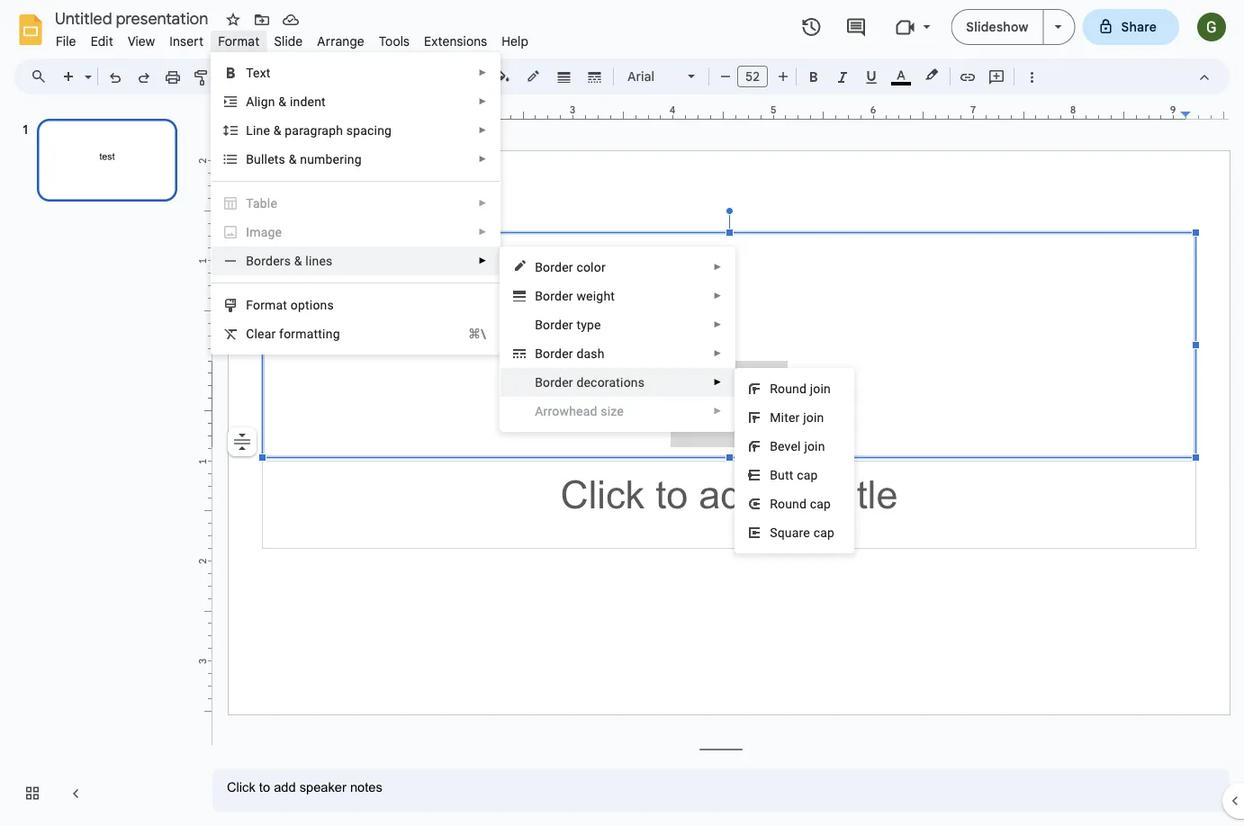 Task type: locate. For each thing, give the bounding box(es) containing it.
iter
[[781, 410, 800, 425]]

menu item
[[212, 218, 500, 247], [501, 397, 735, 426]]

0 vertical spatial border
[[535, 260, 573, 275]]

c up w
[[577, 260, 584, 275]]

bulle t s & numbering
[[246, 152, 362, 167]]

1 vertical spatial t
[[577, 317, 581, 332]]

arrow
[[535, 404, 569, 419]]

arrange
[[317, 33, 365, 49]]

Font size text field
[[738, 66, 767, 87]]

► for align & indent a element in the left of the page
[[478, 96, 487, 107]]

bor
[[535, 346, 555, 361]]

menu bar inside the menu bar banner
[[49, 23, 536, 53]]

1 vertical spatial border
[[535, 289, 573, 303]]

&
[[279, 94, 287, 109], [274, 123, 282, 138], [289, 152, 297, 167], [294, 254, 302, 268]]

format up the 'lear'
[[246, 298, 287, 313]]

olor
[[584, 260, 606, 275]]

cap down ap
[[814, 525, 835, 540]]

► inside table menu item
[[478, 198, 487, 208]]

2 vertical spatial join
[[805, 439, 826, 454]]

round c ap
[[770, 497, 831, 512]]

b left tt
[[770, 468, 778, 483]]

join right the ound
[[810, 381, 831, 396]]

menu containing text
[[211, 52, 501, 355]]

b down m
[[770, 439, 778, 454]]

c
[[577, 260, 584, 275], [810, 497, 817, 512]]

► for border weight w element
[[714, 291, 722, 301]]

menu item down table menu item
[[212, 218, 500, 247]]

b for o
[[535, 375, 543, 390]]

borders & lines q element
[[246, 254, 338, 268]]

0 horizontal spatial menu item
[[212, 218, 500, 247]]

application containing slideshow
[[0, 0, 1245, 827]]

c right 'round'
[[810, 497, 817, 512]]

border left w
[[535, 289, 573, 303]]

1 border from the top
[[535, 260, 573, 275]]

1 horizontal spatial menu item
[[501, 397, 735, 426]]

& right the ine
[[274, 123, 282, 138]]

border up d
[[535, 317, 573, 332]]

slideshow
[[967, 19, 1029, 35]]

0 horizontal spatial c
[[577, 260, 584, 275]]

1 vertical spatial format
[[246, 298, 287, 313]]

b for u
[[770, 468, 778, 483]]

border weight option
[[554, 64, 575, 89]]

evel
[[778, 439, 801, 454]]

2 border from the top
[[535, 289, 573, 303]]

format menu item
[[211, 31, 267, 52]]

m
[[770, 410, 781, 425]]

r ound join
[[770, 381, 831, 396]]

paragraph
[[285, 123, 343, 138]]

& right lign at the left top
[[279, 94, 287, 109]]

i m age
[[246, 225, 282, 240]]

join for b evel join
[[805, 439, 826, 454]]

quare
[[778, 525, 811, 540]]

join
[[810, 381, 831, 396], [803, 410, 824, 425], [805, 439, 826, 454]]

new slide with layout image
[[80, 65, 92, 71]]

format down star option
[[218, 33, 260, 49]]

join right evel
[[805, 439, 826, 454]]

0 vertical spatial menu item
[[212, 218, 500, 247]]

table menu item
[[223, 195, 487, 213]]

menu containing r
[[705, 368, 855, 827]]

format inside menu
[[246, 298, 287, 313]]

round join r element
[[770, 381, 837, 396]]

i
[[246, 225, 250, 240]]

option
[[228, 428, 257, 457]]

b o rder decorations
[[535, 375, 645, 390]]

join right iter
[[803, 410, 824, 425]]

& left lines
[[294, 254, 302, 268]]

format
[[218, 33, 260, 49], [246, 298, 287, 313]]

border for border t ype
[[535, 317, 573, 332]]

menu item containing arrow
[[501, 397, 735, 426]]

table
[[246, 196, 277, 211]]

ound
[[778, 381, 807, 396]]

2 vertical spatial b
[[770, 468, 778, 483]]

navigation
[[0, 102, 198, 827]]

1 horizontal spatial c
[[810, 497, 817, 512]]

indent
[[290, 94, 326, 109]]

numbering
[[300, 152, 362, 167]]

rder
[[551, 375, 573, 390]]

insert
[[170, 33, 204, 49]]

0 vertical spatial format
[[218, 33, 260, 49]]

application
[[0, 0, 1245, 827]]

slideshow button
[[951, 9, 1044, 45]]

w
[[577, 289, 586, 303]]

t
[[275, 152, 279, 167], [577, 317, 581, 332]]

butt cap u element
[[770, 468, 824, 483]]

0 vertical spatial t
[[275, 152, 279, 167]]

1 vertical spatial cap
[[814, 525, 835, 540]]

format inside menu item
[[218, 33, 260, 49]]

c
[[246, 326, 254, 341]]

help menu item
[[495, 31, 536, 52]]

d
[[555, 346, 562, 361]]

edit
[[91, 33, 113, 49]]

miter join m element
[[770, 410, 830, 425]]

extensions menu item
[[417, 31, 495, 52]]

tools menu item
[[372, 31, 417, 52]]

Rename text field
[[49, 7, 219, 29]]

text color image
[[892, 64, 911, 86]]

2 vertical spatial border
[[535, 317, 573, 332]]

& right the s
[[289, 152, 297, 167]]

share button
[[1083, 9, 1180, 45]]

file
[[56, 33, 76, 49]]

border color: transparent image
[[524, 64, 544, 87]]

menu
[[476, 9, 736, 827], [211, 52, 501, 355], [705, 368, 855, 827]]

menu item down decorations
[[501, 397, 735, 426]]

0 vertical spatial c
[[577, 260, 584, 275]]

3 border from the top
[[535, 317, 573, 332]]

border dash d element
[[535, 346, 610, 361]]

menu bar containing file
[[49, 23, 536, 53]]

border for border w eight
[[535, 289, 573, 303]]

0 vertical spatial join
[[810, 381, 831, 396]]

formatting
[[279, 326, 340, 341]]

menu containing border
[[476, 9, 736, 827]]

b left rder
[[535, 375, 543, 390]]

1 vertical spatial menu item
[[501, 397, 735, 426]]

menu bar
[[49, 23, 536, 53]]

border type t element
[[535, 317, 607, 332]]

image m element
[[246, 225, 287, 240]]

start slideshow (⌘+enter) image
[[1055, 25, 1062, 29]]

0 horizontal spatial t
[[275, 152, 279, 167]]

shrink text on overflow image
[[230, 430, 255, 455]]

edit menu item
[[83, 31, 121, 52]]

slide
[[274, 33, 303, 49]]

menu item for bulle t s & numbering
[[212, 218, 500, 247]]

m
[[250, 225, 261, 240]]

0 vertical spatial b
[[535, 375, 543, 390]]

cap
[[797, 468, 818, 483], [814, 525, 835, 540]]

border for border c olor
[[535, 260, 573, 275]]

format for format options
[[246, 298, 287, 313]]

format options
[[246, 298, 334, 313]]

view menu item
[[121, 31, 162, 52]]

help
[[502, 33, 529, 49]]

border up border w eight
[[535, 260, 573, 275]]

bulle
[[246, 152, 275, 167]]

►
[[478, 68, 487, 78], [478, 96, 487, 107], [478, 125, 487, 136], [478, 154, 487, 164], [478, 198, 487, 208], [478, 227, 487, 237], [478, 256, 487, 266], [714, 262, 722, 272], [714, 291, 722, 301], [714, 320, 722, 330], [714, 349, 722, 359], [714, 377, 722, 388], [714, 406, 722, 417]]

1 vertical spatial join
[[803, 410, 824, 425]]

border
[[535, 260, 573, 275], [535, 289, 573, 303], [535, 317, 573, 332]]

b
[[535, 375, 543, 390], [770, 439, 778, 454], [770, 468, 778, 483]]

1 vertical spatial b
[[770, 439, 778, 454]]

1 vertical spatial c
[[810, 497, 817, 512]]

menu item containing i
[[212, 218, 500, 247]]

slide menu item
[[267, 31, 310, 52]]

s quare cap
[[770, 525, 835, 540]]

main toolbar
[[53, 63, 1046, 92]]

extensions
[[424, 33, 487, 49]]

menu bar banner
[[0, 0, 1245, 827]]

c for ap
[[810, 497, 817, 512]]

0 vertical spatial cap
[[797, 468, 818, 483]]

cap right tt
[[797, 468, 818, 483]]

1 horizontal spatial t
[[577, 317, 581, 332]]



Task type: vqa. For each thing, say whether or not it's contained in the screenshot.


Task type: describe. For each thing, give the bounding box(es) containing it.
border dash option
[[585, 64, 606, 89]]

border color c element
[[535, 260, 611, 275]]

► for line & paragraph spacing l element at the left of page
[[478, 125, 487, 136]]

ap
[[817, 497, 831, 512]]

menu item for bor d er dash
[[501, 397, 735, 426]]

r
[[770, 381, 778, 396]]

arrange menu item
[[310, 31, 372, 52]]

format for format
[[218, 33, 260, 49]]

clear formatting c element
[[246, 326, 346, 341]]

tools
[[379, 33, 410, 49]]

round cap c element
[[770, 497, 837, 512]]

left margin image
[[230, 105, 278, 119]]

share
[[1122, 19, 1157, 35]]

arial
[[628, 68, 655, 84]]

t for s
[[275, 152, 279, 167]]

navigation inside application
[[0, 102, 198, 827]]

ype
[[581, 317, 601, 332]]

border w eight
[[535, 289, 615, 303]]

format options \ element
[[246, 298, 339, 313]]

square cap s element
[[770, 525, 840, 540]]

u
[[778, 468, 785, 483]]

lign
[[254, 94, 275, 109]]

s
[[770, 525, 778, 540]]

font list. arial selected. option
[[628, 64, 677, 89]]

Menus field
[[23, 64, 62, 89]]

tt
[[785, 468, 794, 483]]

fill color: transparent image
[[493, 64, 514, 87]]

bullets & numbering t element
[[246, 152, 367, 167]]

decorations
[[577, 375, 645, 390]]

Star checkbox
[[221, 7, 246, 32]]

Font size field
[[738, 66, 775, 92]]

border t ype
[[535, 317, 601, 332]]

a lign & indent
[[246, 94, 326, 109]]

l ine & paragraph spacing
[[246, 123, 392, 138]]

⌘\
[[468, 326, 486, 341]]

spacing
[[347, 123, 392, 138]]

m iter join
[[770, 410, 824, 425]]

t for ype
[[577, 317, 581, 332]]

line & paragraph spacing l element
[[246, 123, 397, 138]]

borders & lines
[[246, 254, 333, 268]]

► for image m element
[[478, 227, 487, 237]]

l
[[246, 123, 253, 138]]

► for bullets & numbering t element at the top of page
[[478, 154, 487, 164]]

eight
[[586, 289, 615, 303]]

⌘backslash element
[[447, 325, 486, 343]]

► for table 2 element
[[478, 198, 487, 208]]

options
[[291, 298, 334, 313]]

text
[[246, 65, 271, 80]]

ine
[[253, 123, 270, 138]]

insert menu item
[[162, 31, 211, 52]]

table 2 element
[[246, 196, 283, 211]]

b for evel
[[770, 439, 778, 454]]

b u tt cap
[[770, 468, 818, 483]]

dash
[[577, 346, 605, 361]]

s
[[279, 152, 285, 167]]

► for border color c element
[[714, 262, 722, 272]]

border decorations o element
[[535, 375, 650, 390]]

view
[[128, 33, 155, 49]]

ead
[[576, 404, 598, 419]]

c lear formatting
[[246, 326, 340, 341]]

er
[[562, 346, 573, 361]]

c for olor
[[577, 260, 584, 275]]

lines
[[306, 254, 333, 268]]

file menu item
[[49, 31, 83, 52]]

arrow h ead size
[[535, 404, 624, 419]]

► for borders & lines q element
[[478, 256, 487, 266]]

highlight color image
[[922, 64, 942, 86]]

align & indent a element
[[246, 94, 331, 109]]

join for r ound join
[[810, 381, 831, 396]]

► for text s element at the top of the page
[[478, 68, 487, 78]]

o
[[543, 375, 551, 390]]

bor d er dash
[[535, 346, 605, 361]]

age
[[261, 225, 282, 240]]

bevel join b element
[[770, 439, 831, 454]]

lear
[[254, 326, 276, 341]]

round
[[770, 497, 807, 512]]

border weight w element
[[535, 289, 621, 303]]

join for m iter join
[[803, 410, 824, 425]]

size
[[601, 404, 624, 419]]

right margin image
[[1182, 105, 1230, 119]]

a
[[246, 94, 254, 109]]

► for border dash d element
[[714, 349, 722, 359]]

h
[[569, 404, 576, 419]]

borders
[[246, 254, 291, 268]]

arrowhead size h element
[[535, 404, 629, 419]]

b evel join
[[770, 439, 826, 454]]

border c olor
[[535, 260, 606, 275]]

text s element
[[246, 65, 276, 80]]



